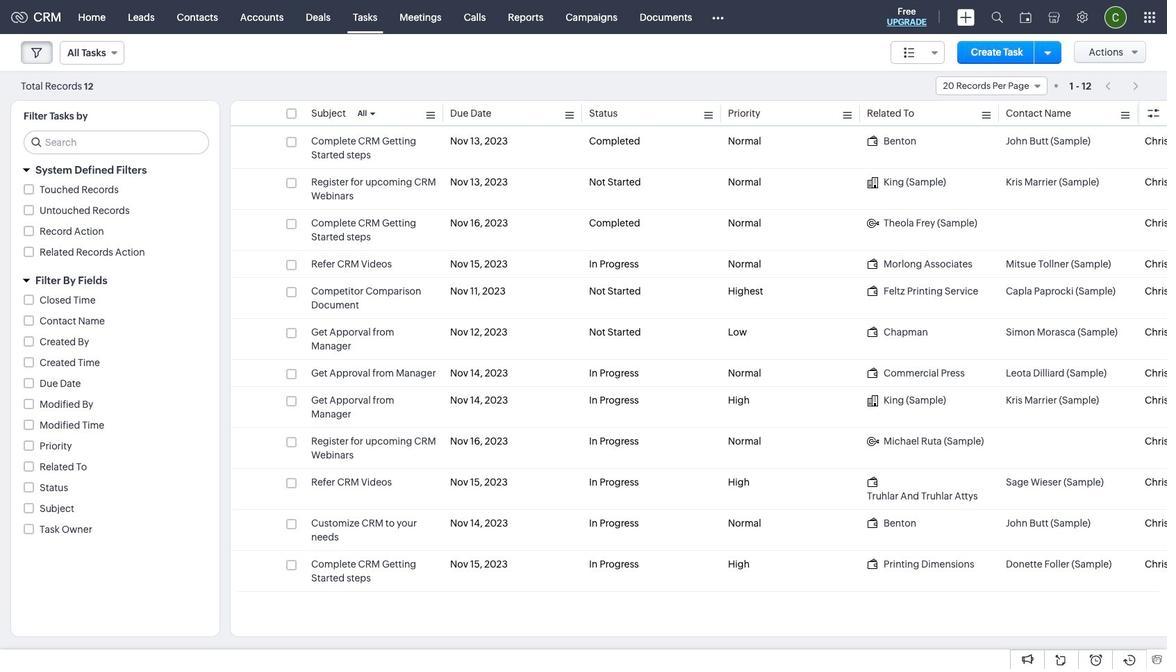 Task type: vqa. For each thing, say whether or not it's contained in the screenshot.
logo
yes



Task type: locate. For each thing, give the bounding box(es) containing it.
None field
[[60, 41, 124, 65], [891, 41, 945, 64], [936, 76, 1048, 95], [60, 41, 124, 65], [936, 76, 1048, 95]]

Other Modules field
[[704, 6, 734, 28]]

row group
[[231, 128, 1168, 592]]

profile element
[[1097, 0, 1136, 34]]

create menu element
[[950, 0, 984, 34]]

navigation
[[1099, 76, 1147, 96]]

logo image
[[11, 11, 28, 23]]

Search text field
[[24, 131, 209, 154]]



Task type: describe. For each thing, give the bounding box(es) containing it.
none field size
[[891, 41, 945, 64]]

create menu image
[[958, 9, 975, 25]]

profile image
[[1105, 6, 1128, 28]]

search element
[[984, 0, 1012, 34]]

size image
[[904, 47, 915, 59]]

search image
[[992, 11, 1004, 23]]

calendar image
[[1020, 11, 1032, 23]]



